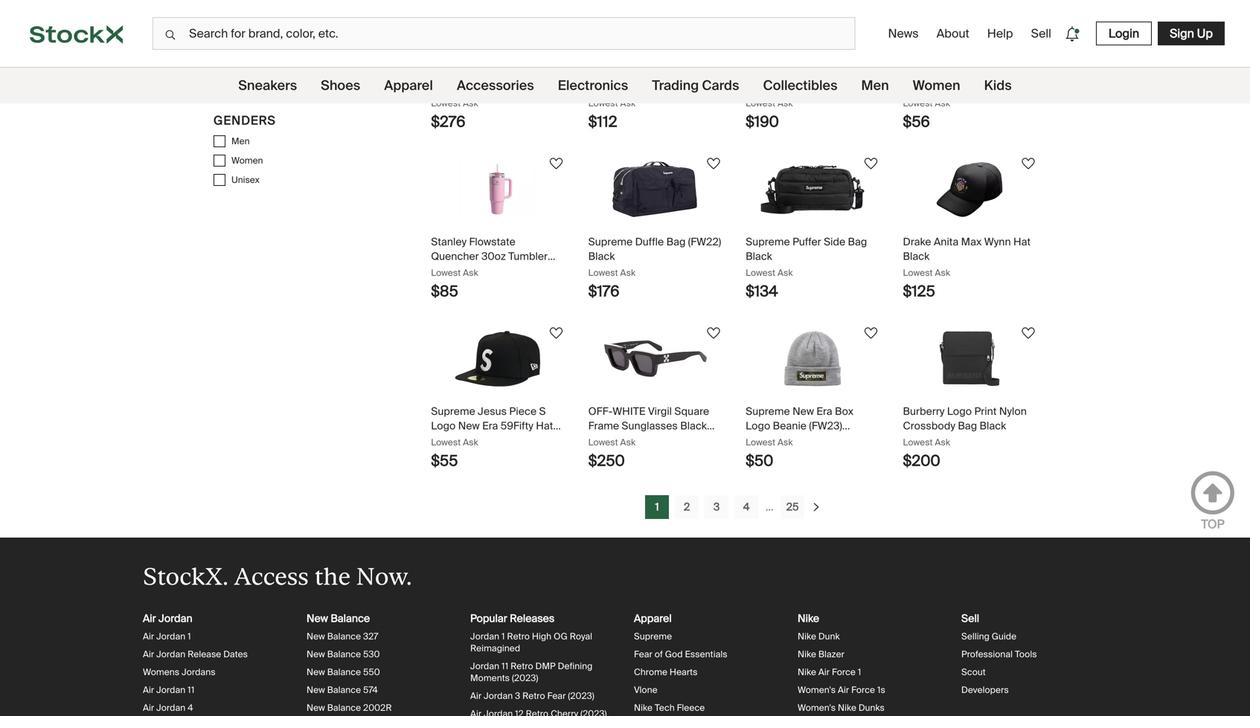 Task type: describe. For each thing, give the bounding box(es) containing it.
lowest inside lowest ask $85
[[431, 267, 461, 279]]

supreme inside "apparel supreme fear of god essentials chrome hearts vlone nike tech fleece"
[[634, 631, 672, 643]]

new balance 530 link
[[307, 649, 380, 660]]

$85
[[431, 282, 458, 301]]

heather
[[746, 433, 785, 447]]

stanley for bloom
[[903, 65, 939, 79]]

jordan up moments at the left bottom of the page
[[470, 661, 499, 672]]

air down nike blazer link
[[818, 667, 830, 678]]

sizzling
[[431, 264, 468, 278]]

jordan up reimagined
[[470, 631, 499, 643]]

air jordan 11 link
[[143, 685, 194, 696]]

tech
[[655, 702, 675, 714]]

bag inside supreme duffle bag (fw22) black lowest ask $176
[[666, 235, 686, 249]]

$5,000 - $10,000
[[231, 50, 303, 61]]

530
[[363, 649, 380, 660]]

shoes
[[321, 77, 360, 94]]

high
[[532, 631, 551, 643]]

0 vertical spatial $10,000
[[269, 50, 303, 61]]

kids
[[984, 77, 1012, 94]]

lowest inside supreme puffer side bag black lowest ask $134
[[746, 267, 775, 279]]

shopping
[[460, 65, 506, 79]]

jordan monogram duffle bag black lowest ask $112
[[588, 65, 709, 131]]

black inside supreme jesus piece s logo new era 59fifty hat black
[[431, 433, 458, 447]]

supreme puffer side bag black image
[[760, 161, 865, 217]]

fleece
[[677, 702, 705, 714]]

developers
[[961, 685, 1009, 696]]

lowest inside lowest ask $56
[[903, 97, 933, 109]]

air jordan link
[[143, 612, 192, 626]]

flowstate inside stanley the clean slate flowstate quencher 40oz tumbler bloom
[[903, 80, 949, 94]]

follow image for $85
[[547, 155, 565, 173]]

burberry
[[903, 405, 945, 419]]

new balance list
[[307, 612, 452, 717]]

new up new balance 574 link
[[307, 667, 325, 678]]

$200
[[903, 452, 940, 471]]

2
[[684, 500, 690, 514]]

balance up new balance 550 link
[[327, 649, 361, 660]]

...
[[766, 500, 773, 514]]

ask inside the telfar shopping bag medium black lowest ask $276
[[463, 97, 478, 109]]

327
[[363, 631, 378, 643]]

black inside 'drake anita max wynn hat black lowest ask $125'
[[903, 249, 930, 263]]

login
[[1109, 26, 1139, 41]]

follow image
[[862, 155, 880, 173]]

burberry logo print nylon crossbody bag black image
[[918, 331, 1022, 387]]

stanley parade quencher 40oz tumbler pink image
[[760, 0, 865, 48]]

stockx logo image
[[30, 25, 123, 44]]

trading cards link
[[652, 68, 739, 103]]

dunks
[[859, 702, 885, 714]]

popular
[[470, 612, 507, 626]]

logo for $55
[[431, 419, 456, 433]]

$50
[[746, 452, 773, 471]]

popular releases jordan 1 retro high og royal reimagined jordan 11 retro dmp defining moments (2023) air jordan 3 retro fear (2023)
[[470, 612, 594, 702]]

sneakers
[[238, 77, 297, 94]]

$134
[[746, 282, 778, 301]]

supreme new era box logo beanie (fw23) heather grey
[[746, 405, 854, 447]]

sell for sell selling guide professional tools scout developers
[[961, 612, 979, 626]]

help
[[987, 26, 1013, 41]]

0 vertical spatial $5,000
[[269, 31, 299, 42]]

the
[[315, 563, 350, 590]]

women's air force 1s link
[[798, 685, 885, 696]]

follow image for $200
[[1019, 324, 1037, 342]]

tumbler inside stanley the clean slate flowstate quencher 40oz tumbler bloom
[[903, 94, 942, 108]]

vlone
[[634, 685, 658, 696]]

air up air jordan 1 link
[[143, 612, 156, 626]]

supreme for $134
[[746, 235, 790, 249]]

0 vertical spatial retro
[[507, 631, 530, 643]]

0 horizontal spatial $5,000
[[231, 50, 261, 61]]

max
[[961, 235, 982, 249]]

the
[[941, 65, 959, 79]]

ask inside 'burberry logo print nylon crossbody bag black lowest ask $200'
[[935, 437, 950, 448]]

nike down nike dunk link
[[798, 649, 816, 660]]

new down new balance 550 link
[[307, 685, 325, 696]]

supreme duffle bag (fw22) black image
[[603, 161, 707, 217]]

dunk
[[818, 631, 840, 643]]

tab list containing 1
[[624, 489, 843, 520]]

nike tech fleece link
[[634, 702, 705, 714]]

1 inside nike nike dunk nike blazer nike air force 1 women's air force 1s women's nike dunks
[[858, 667, 861, 678]]

+
[[267, 69, 273, 81]]

anita
[[934, 235, 959, 249]]

supreme jesus piece s logo new era 59fifty hat black image
[[446, 331, 550, 387]]

air inside the "popular releases jordan 1 retro high og royal reimagined jordan 11 retro dmp defining moments (2023) air jordan 3 retro fear (2023)"
[[470, 691, 482, 702]]

1 women's from the top
[[798, 685, 836, 696]]

guide
[[992, 631, 1017, 643]]

nike inside "apparel supreme fear of god essentials chrome hearts vlone nike tech fleece"
[[634, 702, 653, 714]]

sign
[[1170, 26, 1194, 41]]

1 vertical spatial retro
[[511, 661, 533, 672]]

$276
[[431, 112, 466, 131]]

new balance 327 link
[[307, 631, 378, 643]]

1 inside the "popular releases jordan 1 retro high og royal reimagined jordan 11 retro dmp defining moments (2023) air jordan 3 retro fear (2023)"
[[502, 631, 505, 643]]

drake anita max wynn hat black lowest ask $125
[[903, 235, 1031, 301]]

2 women's from the top
[[798, 702, 836, 714]]

reimagined
[[470, 643, 520, 654]]

air jordan 3 retro fear (2023) link
[[470, 691, 594, 702]]

ask inside jordan monogram duffle bag black lowest ask $112
[[620, 97, 636, 109]]

lowest ask $250
[[588, 437, 636, 471]]

new up new balance 327 link
[[307, 612, 328, 626]]

nike down nike link
[[798, 631, 816, 643]]

stockx.
[[143, 563, 228, 590]]

s
[[539, 405, 546, 419]]

nike list
[[798, 612, 944, 717]]

professional
[[961, 649, 1013, 660]]

professional tools link
[[961, 649, 1037, 660]]

fear inside the "popular releases jordan 1 retro high og royal reimagined jordan 11 retro dmp defining moments (2023) air jordan 3 retro fear (2023)"
[[547, 691, 566, 702]]

- for $1,500
[[261, 11, 265, 23]]

jordan up air jordan 1 link
[[159, 612, 192, 626]]

black inside 'burberry logo print nylon crossbody bag black lowest ask $200'
[[980, 419, 1006, 433]]

(fw22)
[[688, 235, 721, 249]]

new inside supreme new era box logo beanie (fw23) heather grey
[[793, 405, 814, 419]]

jordan monogram duffle bag black image
[[603, 0, 707, 48]]

nike blazer link
[[798, 649, 845, 660]]

crossbody
[[903, 419, 955, 433]]

balance down new balance 550 link
[[327, 685, 361, 696]]

nike dunk link
[[798, 631, 840, 643]]

stockx. access the now.
[[143, 563, 412, 590]]

0 vertical spatial force
[[832, 667, 856, 678]]

quencher for stanley flowstate quencher 30oz tumbler sizzling pink
[[431, 249, 479, 263]]

balance down new balance 574 link
[[327, 702, 361, 714]]

jordan 1 retro high og royal reimagined link
[[470, 631, 592, 654]]

stanley for $190
[[746, 65, 781, 79]]

balance down new balance 530 link
[[327, 667, 361, 678]]

supreme link
[[634, 631, 672, 643]]

login button
[[1096, 22, 1152, 45]]

popular releases list
[[470, 612, 616, 717]]

ask inside lowest ask $250
[[620, 437, 636, 448]]

genders
[[214, 113, 276, 128]]

piece
[[509, 405, 537, 419]]

drake anita max wynn hat black image
[[918, 161, 1022, 217]]

help link
[[981, 20, 1019, 47]]

clean
[[962, 65, 990, 79]]

40oz inside stanley the clean slate flowstate quencher 40oz tumbler bloom
[[1002, 80, 1027, 94]]

new down new balance 327 link
[[307, 649, 325, 660]]

bag inside supreme puffer side bag black lowest ask $134
[[848, 235, 867, 249]]

30oz
[[482, 249, 506, 263]]

air down air jordan link
[[143, 631, 154, 643]]

11 inside the air jordan air jordan 1 air jordan release dates womens jordans air jordan 11 air jordan 4
[[188, 685, 194, 696]]

jordan down moments at the left bottom of the page
[[484, 691, 513, 702]]

tumbler for stanley flowstate quencher 30oz tumbler sizzling pink
[[508, 249, 548, 263]]

- for $3,000
[[263, 31, 267, 42]]

air down air jordan 11 "link"
[[143, 702, 154, 714]]

drake
[[903, 235, 931, 249]]

access
[[234, 563, 309, 590]]

air jordan list
[[143, 612, 289, 717]]

supreme for heather
[[746, 405, 790, 419]]

$190
[[746, 112, 779, 131]]

lowest inside 'drake anita max wynn hat black lowest ask $125'
[[903, 267, 933, 279]]

quencher for stanley parade quencher 40oz tumbler pink lowest ask $190
[[820, 65, 868, 79]]

0 horizontal spatial apparel link
[[384, 68, 433, 103]]

new balance new balance 327 new balance 530 new balance 550 new balance 574 new balance 2002r
[[307, 612, 392, 714]]

lowest ask $85
[[431, 267, 478, 301]]

duffle inside supreme duffle bag (fw22) black lowest ask $176
[[635, 235, 664, 249]]

now.
[[356, 563, 412, 590]]

release
[[188, 649, 221, 660]]

notification unread icon image
[[1062, 24, 1083, 44]]

womens
[[143, 667, 179, 678]]

quencher inside stanley the clean slate flowstate quencher 40oz tumbler bloom
[[952, 80, 1000, 94]]

box
[[835, 405, 854, 419]]

collectibles link
[[763, 68, 838, 103]]

dmp
[[535, 661, 556, 672]]

40oz inside stanley parade quencher 40oz tumbler pink lowest ask $190
[[746, 80, 771, 94]]

apparel for apparel supreme fear of god essentials chrome hearts vlone nike tech fleece
[[634, 612, 672, 626]]

bag inside 'burberry logo print nylon crossbody bag black lowest ask $200'
[[958, 419, 977, 433]]

follow image for $55
[[547, 324, 565, 342]]

up
[[1197, 26, 1213, 41]]

1 vertical spatial force
[[851, 685, 875, 696]]

(fw23)
[[809, 419, 842, 433]]

air up women's nike dunks link
[[838, 685, 849, 696]]

essentials
[[685, 649, 727, 660]]

ask inside lowest ask $50
[[778, 437, 793, 448]]

nike up nike dunk link
[[798, 612, 819, 626]]

3 link
[[705, 496, 729, 519]]

duffle inside jordan monogram duffle bag black lowest ask $112
[[680, 65, 709, 79]]

follow image for $176
[[705, 155, 723, 173]]

$3,000 - $5,000
[[231, 31, 299, 42]]

supreme duffle bag (fw22) black lowest ask $176
[[588, 235, 721, 301]]



Task type: locate. For each thing, give the bounding box(es) containing it.
lowest up $55
[[431, 437, 461, 448]]

2 vertical spatial -
[[263, 50, 267, 61]]

1 horizontal spatial men
[[861, 77, 889, 94]]

jesus
[[478, 405, 507, 419]]

jordan down air jordan 1 link
[[156, 649, 185, 660]]

nike down the women's air force 1s link
[[838, 702, 856, 714]]

air down moments at the left bottom of the page
[[470, 691, 482, 702]]

womens jordans link
[[143, 667, 215, 678]]

0 vertical spatial 3
[[714, 500, 720, 514]]

1 horizontal spatial 4
[[743, 500, 750, 514]]

sell link up selling
[[961, 612, 979, 626]]

men
[[861, 77, 889, 94], [231, 135, 250, 147]]

2 horizontal spatial quencher
[[952, 80, 1000, 94]]

1
[[655, 500, 659, 514], [188, 631, 191, 643], [502, 631, 505, 643], [858, 667, 861, 678]]

lowest up $250
[[588, 437, 618, 448]]

blazer
[[818, 649, 845, 660]]

lowest up the $85 on the left top of the page
[[431, 267, 461, 279]]

apparel inside "apparel supreme fear of god essentials chrome hearts vlone nike tech fleece"
[[634, 612, 672, 626]]

supreme
[[588, 235, 633, 249], [746, 235, 790, 249], [431, 405, 475, 419], [746, 405, 790, 419], [634, 631, 672, 643]]

sneakers link
[[238, 68, 297, 103]]

black inside supreme duffle bag (fw22) black lowest ask $176
[[588, 249, 615, 263]]

1 vertical spatial era
[[482, 419, 498, 433]]

4 inside tab list
[[743, 500, 750, 514]]

quencher inside stanley flowstate quencher 30oz tumbler sizzling pink
[[431, 249, 479, 263]]

2 vertical spatial retro
[[522, 691, 545, 702]]

dates
[[223, 649, 248, 660]]

- down $1,500 - $3,000
[[263, 31, 267, 42]]

2 horizontal spatial stanley
[[903, 65, 939, 79]]

0 horizontal spatial logo
[[431, 419, 456, 433]]

air down womens
[[143, 685, 154, 696]]

1 horizontal spatial fear
[[634, 649, 652, 660]]

women's down nike air force 1 link in the bottom right of the page
[[798, 685, 836, 696]]

stanley flowstate quencher 30oz tumbler sizzling pink image
[[446, 161, 550, 217]]

$3,000 up $3,000 - $5,000
[[267, 11, 297, 23]]

wynn
[[984, 235, 1011, 249]]

puffer
[[793, 235, 821, 249]]

1 vertical spatial flowstate
[[469, 235, 516, 249]]

0 horizontal spatial pink
[[470, 264, 491, 278]]

1 vertical spatial fear
[[547, 691, 566, 702]]

black down drake
[[903, 249, 930, 263]]

0 vertical spatial pink
[[815, 80, 835, 94]]

new balance link
[[307, 612, 370, 626]]

men down genders at the left top
[[231, 135, 250, 147]]

women inside the product category switcher 'element'
[[913, 77, 960, 94]]

lowest ask $50
[[746, 437, 793, 471]]

1 horizontal spatial logo
[[746, 419, 770, 433]]

stanley
[[746, 65, 781, 79], [903, 65, 939, 79], [431, 235, 467, 249]]

supreme inside supreme jesus piece s logo new era 59fifty hat black
[[431, 405, 475, 419]]

lowest inside the telfar shopping bag medium black lowest ask $276
[[431, 97, 461, 109]]

black inside supreme puffer side bag black lowest ask $134
[[746, 249, 772, 263]]

0 horizontal spatial stanley
[[431, 235, 467, 249]]

hat right wynn
[[1013, 235, 1031, 249]]

pink inside stanley parade quencher 40oz tumbler pink lowest ask $190
[[815, 80, 835, 94]]

apparel up '$276'
[[384, 77, 433, 94]]

ask
[[463, 97, 478, 109], [620, 97, 636, 109], [778, 97, 793, 109], [935, 97, 950, 109], [463, 267, 478, 279], [620, 267, 636, 279], [778, 267, 793, 279], [935, 267, 950, 279], [463, 437, 478, 448], [620, 437, 636, 448], [778, 437, 793, 448], [935, 437, 950, 448]]

lowest up the $125
[[903, 267, 933, 279]]

logo left "print"
[[947, 405, 972, 419]]

supreme inside supreme duffle bag (fw22) black lowest ask $176
[[588, 235, 633, 249]]

lowest inside supreme duffle bag (fw22) black lowest ask $176
[[588, 267, 618, 279]]

chrome
[[634, 667, 667, 678]]

574
[[363, 685, 378, 696]]

supreme left puffer
[[746, 235, 790, 249]]

0 horizontal spatial duffle
[[635, 235, 664, 249]]

men link
[[861, 68, 889, 103]]

lowest inside stanley parade quencher 40oz tumbler pink lowest ask $190
[[746, 97, 775, 109]]

2 vertical spatial quencher
[[431, 249, 479, 263]]

sell link left notification unread icon
[[1025, 20, 1057, 47]]

nike down the vlone
[[634, 702, 653, 714]]

1 horizontal spatial $5,000
[[269, 31, 299, 42]]

2 horizontal spatial tumbler
[[903, 94, 942, 108]]

black down "print"
[[980, 419, 1006, 433]]

apparel for apparel
[[384, 77, 433, 94]]

1 horizontal spatial stanley
[[746, 65, 781, 79]]

selling guide link
[[961, 631, 1017, 643]]

tumbler inside stanley parade quencher 40oz tumbler pink lowest ask $190
[[773, 80, 812, 94]]

0 horizontal spatial $10,000
[[231, 69, 265, 81]]

hat inside 'drake anita max wynn hat black lowest ask $125'
[[1013, 235, 1031, 249]]

men inside the product category switcher 'element'
[[861, 77, 889, 94]]

lowest up '$176'
[[588, 267, 618, 279]]

news link
[[882, 20, 925, 47]]

black down shopping
[[473, 80, 500, 94]]

$3,000 down $1,500
[[231, 31, 261, 42]]

fear
[[634, 649, 652, 660], [547, 691, 566, 702]]

supreme inside supreme new era box logo beanie (fw23) heather grey
[[746, 405, 790, 419]]

black up the $134
[[746, 249, 772, 263]]

logo up heather
[[746, 419, 770, 433]]

1 vertical spatial $3,000
[[231, 31, 261, 42]]

fear inside "apparel supreme fear of god essentials chrome hearts vlone nike tech fleece"
[[634, 649, 652, 660]]

tumbler up "$56"
[[903, 94, 942, 108]]

side
[[824, 235, 845, 249]]

lowest inside jordan monogram duffle bag black lowest ask $112
[[588, 97, 618, 109]]

print
[[974, 405, 997, 419]]

0 vertical spatial sell
[[1031, 26, 1051, 41]]

quencher inside stanley parade quencher 40oz tumbler pink lowest ask $190
[[820, 65, 868, 79]]

product category switcher element
[[0, 68, 1250, 103]]

logo for $50
[[746, 419, 770, 433]]

0 vertical spatial tumbler
[[773, 80, 812, 94]]

fear down dmp
[[547, 691, 566, 702]]

1 horizontal spatial sell link
[[1025, 20, 1057, 47]]

1 vertical spatial women's
[[798, 702, 836, 714]]

25 link
[[781, 496, 804, 519]]

ask inside supreme duffle bag (fw22) black lowest ask $176
[[620, 267, 636, 279]]

4 inside the air jordan air jordan 1 air jordan release dates womens jordans air jordan 11 air jordan 4
[[188, 702, 193, 714]]

sell for sell
[[1031, 26, 1051, 41]]

kids link
[[984, 68, 1012, 103]]

stanley left the
[[903, 65, 939, 79]]

logo inside 'burberry logo print nylon crossbody bag black lowest ask $200'
[[947, 405, 972, 419]]

1 40oz from the left
[[746, 80, 771, 94]]

0 vertical spatial apparel link
[[384, 68, 433, 103]]

force up the women's air force 1s link
[[832, 667, 856, 678]]

$5,000 up $10,000 + at top
[[231, 50, 261, 61]]

quencher right 'parade' in the right of the page
[[820, 65, 868, 79]]

ask inside 'drake anita max wynn hat black lowest ask $125'
[[935, 267, 950, 279]]

11 inside the "popular releases jordan 1 retro high og royal reimagined jordan 11 retro dmp defining moments (2023) air jordan 3 retro fear (2023)"
[[502, 661, 508, 672]]

logo inside supreme new era box logo beanie (fw23) heather grey
[[746, 419, 770, 433]]

accessories link
[[457, 68, 534, 103]]

duffle right monogram
[[680, 65, 709, 79]]

black inside the telfar shopping bag medium black lowest ask $276
[[473, 80, 500, 94]]

$176
[[588, 282, 620, 301]]

1 horizontal spatial sell
[[1031, 26, 1051, 41]]

telfar shopping bag medium black image
[[446, 0, 550, 48]]

ask inside lowest ask $85
[[463, 267, 478, 279]]

stanley inside stanley parade quencher 40oz tumbler pink lowest ask $190
[[746, 65, 781, 79]]

0 horizontal spatial sell link
[[961, 612, 979, 626]]

women link
[[913, 68, 960, 103]]

supreme left jesus
[[431, 405, 475, 419]]

0 horizontal spatial fear
[[547, 691, 566, 702]]

1 vertical spatial women
[[231, 155, 263, 166]]

cards
[[702, 77, 739, 94]]

flowstate up 30oz
[[469, 235, 516, 249]]

1 vertical spatial tumbler
[[903, 94, 942, 108]]

1 horizontal spatial quencher
[[820, 65, 868, 79]]

god
[[665, 649, 683, 660]]

0 horizontal spatial $3,000
[[231, 31, 261, 42]]

- right $1,500
[[261, 11, 265, 23]]

1 horizontal spatial flowstate
[[903, 80, 949, 94]]

0 horizontal spatial 40oz
[[746, 80, 771, 94]]

nike link
[[798, 612, 819, 626]]

bag inside the telfar shopping bag medium black lowest ask $276
[[509, 65, 528, 79]]

1 horizontal spatial 40oz
[[1002, 80, 1027, 94]]

logo up lowest ask $55
[[431, 419, 456, 433]]

0 horizontal spatial women
[[231, 155, 263, 166]]

1s
[[877, 685, 885, 696]]

1 horizontal spatial 3
[[714, 500, 720, 514]]

apparel up supreme link
[[634, 612, 672, 626]]

0 vertical spatial flowstate
[[903, 80, 949, 94]]

moments
[[470, 673, 510, 684]]

air up womens
[[143, 649, 154, 660]]

ask inside lowest ask $56
[[935, 97, 950, 109]]

lowest inside lowest ask $250
[[588, 437, 618, 448]]

black up '$176'
[[588, 249, 615, 263]]

jordan inside jordan monogram duffle bag black lowest ask $112
[[588, 65, 622, 79]]

1 vertical spatial apparel
[[634, 612, 672, 626]]

lowest
[[431, 97, 461, 109], [588, 97, 618, 109], [746, 97, 775, 109], [903, 97, 933, 109], [431, 267, 461, 279], [588, 267, 618, 279], [746, 267, 775, 279], [903, 267, 933, 279], [431, 437, 461, 448], [588, 437, 618, 448], [746, 437, 775, 448], [903, 437, 933, 448]]

$56
[[903, 112, 930, 131]]

lowest up $200
[[903, 437, 933, 448]]

air jordan 1 link
[[143, 631, 191, 643]]

supreme new era box logo beanie (fw23) heather grey image
[[760, 331, 865, 387]]

0 vertical spatial quencher
[[820, 65, 868, 79]]

4 link
[[735, 496, 758, 519]]

stanley left 'parade' in the right of the page
[[746, 65, 781, 79]]

1 vertical spatial sell link
[[961, 612, 979, 626]]

0 horizontal spatial men
[[231, 135, 250, 147]]

tumbler
[[773, 80, 812, 94], [903, 94, 942, 108], [508, 249, 548, 263]]

follow image for $50
[[862, 324, 880, 342]]

ask inside supreme puffer side bag black lowest ask $134
[[778, 267, 793, 279]]

next image
[[810, 499, 822, 516]]

hat
[[1013, 235, 1031, 249], [536, 419, 553, 433]]

bag left (fw22)
[[666, 235, 686, 249]]

1 vertical spatial 4
[[188, 702, 193, 714]]

4 down air jordan 11 "link"
[[188, 702, 193, 714]]

$5,000
[[269, 31, 299, 42], [231, 50, 261, 61]]

lowest down medium
[[431, 97, 461, 109]]

$10,000 up +
[[269, 50, 303, 61]]

tumbler inside stanley flowstate quencher 30oz tumbler sizzling pink
[[508, 249, 548, 263]]

supreme for 59fifty
[[431, 405, 475, 419]]

0 horizontal spatial tumbler
[[508, 249, 548, 263]]

sell list
[[961, 612, 1107, 717]]

3 right 2 at the bottom
[[714, 500, 720, 514]]

0 horizontal spatial hat
[[536, 419, 553, 433]]

0 horizontal spatial (2023)
[[512, 673, 538, 684]]

jordan down air jordan link
[[156, 631, 185, 643]]

$10,000 left +
[[231, 69, 265, 81]]

1 left 2 at the bottom
[[655, 500, 659, 514]]

nike air force 1 link
[[798, 667, 861, 678]]

selling
[[961, 631, 990, 643]]

about
[[937, 26, 969, 41]]

jordan up air jordan 4 link
[[156, 685, 185, 696]]

logo inside supreme jesus piece s logo new era 59fifty hat black
[[431, 419, 456, 433]]

new down new balance link
[[307, 631, 325, 643]]

logo
[[947, 405, 972, 419], [431, 419, 456, 433], [746, 419, 770, 433]]

1 horizontal spatial (2023)
[[568, 691, 594, 702]]

bag down "print"
[[958, 419, 977, 433]]

(2023) up air jordan 3 retro fear (2023) link
[[512, 673, 538, 684]]

nike
[[798, 612, 819, 626], [798, 631, 816, 643], [798, 649, 816, 660], [798, 667, 816, 678], [634, 702, 653, 714], [838, 702, 856, 714]]

0 horizontal spatial apparel
[[384, 77, 433, 94]]

0 vertical spatial women's
[[798, 685, 836, 696]]

1 horizontal spatial women
[[913, 77, 960, 94]]

apparel supreme fear of god essentials chrome hearts vlone nike tech fleece
[[634, 612, 727, 714]]

grey
[[788, 433, 810, 447]]

1 horizontal spatial apparel
[[634, 612, 672, 626]]

2 40oz from the left
[[1002, 80, 1027, 94]]

pink down 30oz
[[470, 264, 491, 278]]

new down new balance 574 link
[[307, 702, 325, 714]]

0 horizontal spatial sell
[[961, 612, 979, 626]]

apparel link up '$276'
[[384, 68, 433, 103]]

0 vertical spatial hat
[[1013, 235, 1031, 249]]

1 horizontal spatial $3,000
[[267, 11, 297, 23]]

lowest up $190 on the right top of the page
[[746, 97, 775, 109]]

0 vertical spatial sell link
[[1025, 20, 1057, 47]]

0 vertical spatial era
[[817, 405, 832, 419]]

1 vertical spatial (2023)
[[568, 691, 594, 702]]

back to top image
[[1191, 471, 1235, 516]]

popular releases link
[[470, 612, 555, 626]]

era inside supreme jesus piece s logo new era 59fifty hat black
[[482, 419, 498, 433]]

duffle down supreme duffle bag (fw22) black image at the top of page
[[635, 235, 664, 249]]

retro left dmp
[[511, 661, 533, 672]]

lowest up the $134
[[746, 267, 775, 279]]

supreme up the beanie
[[746, 405, 790, 419]]

apparel
[[384, 77, 433, 94], [634, 612, 672, 626]]

era
[[817, 405, 832, 419], [482, 419, 498, 433]]

1 vertical spatial $5,000
[[231, 50, 261, 61]]

lowest up $112
[[588, 97, 618, 109]]

flowstate inside stanley flowstate quencher 30oz tumbler sizzling pink
[[469, 235, 516, 249]]

- down $3,000 - $5,000
[[263, 50, 267, 61]]

apparel link up supreme link
[[634, 612, 672, 626]]

1 vertical spatial hat
[[536, 419, 553, 433]]

0 vertical spatial (2023)
[[512, 673, 538, 684]]

1 vertical spatial 3
[[515, 691, 520, 702]]

supreme for $176
[[588, 235, 633, 249]]

nike nike dunk nike blazer nike air force 1 women's air force 1s women's nike dunks
[[798, 612, 885, 714]]

follow image
[[547, 155, 565, 173], [705, 155, 723, 173], [1019, 155, 1037, 173], [547, 324, 565, 342], [705, 324, 723, 342], [862, 324, 880, 342], [1019, 324, 1037, 342]]

tumbler for stanley parade quencher 40oz tumbler pink lowest ask $190
[[773, 80, 812, 94]]

about link
[[931, 20, 975, 47]]

2 link
[[675, 496, 699, 519]]

off-white virgil square frame sunglasses black white grey (fw21) (oeri008y21pla0011007 / oeri008c99pla0011007 ) image
[[603, 331, 707, 387]]

0 horizontal spatial flowstate
[[469, 235, 516, 249]]

1 vertical spatial men
[[231, 135, 250, 147]]

of
[[655, 649, 663, 660]]

3 inside 3 link
[[714, 500, 720, 514]]

black up $55
[[431, 433, 458, 447]]

jordan left monogram
[[588, 65, 622, 79]]

duffle
[[680, 65, 709, 79], [635, 235, 664, 249]]

supreme inside supreme puffer side bag black lowest ask $134
[[746, 235, 790, 249]]

vlone link
[[634, 685, 658, 696]]

0 horizontal spatial 3
[[515, 691, 520, 702]]

0 horizontal spatial 11
[[188, 685, 194, 696]]

jordan down air jordan 11 "link"
[[156, 702, 185, 714]]

tab list
[[624, 489, 843, 520]]

0 vertical spatial duffle
[[680, 65, 709, 79]]

1 vertical spatial apparel link
[[634, 612, 672, 626]]

1 horizontal spatial duffle
[[680, 65, 709, 79]]

1 vertical spatial pink
[[470, 264, 491, 278]]

1 vertical spatial sell
[[961, 612, 979, 626]]

1 vertical spatial 11
[[188, 685, 194, 696]]

retro down jordan 11 retro dmp defining moments (2023) link
[[522, 691, 545, 702]]

0 vertical spatial -
[[261, 11, 265, 23]]

women's down the women's air force 1s link
[[798, 702, 836, 714]]

11 down jordans
[[188, 685, 194, 696]]

jordans
[[182, 667, 215, 678]]

telfar
[[431, 65, 457, 79]]

2 vertical spatial tumbler
[[508, 249, 548, 263]]

apparel inside the product category switcher 'element'
[[384, 77, 433, 94]]

new balance 2002r link
[[307, 702, 392, 714]]

lowest inside lowest ask $55
[[431, 437, 461, 448]]

0 horizontal spatial 4
[[188, 702, 193, 714]]

0 vertical spatial apparel
[[384, 77, 433, 94]]

0 horizontal spatial era
[[482, 419, 498, 433]]

3 down jordan 11 retro dmp defining moments (2023) link
[[515, 691, 520, 702]]

2 horizontal spatial logo
[[947, 405, 972, 419]]

0 vertical spatial women
[[913, 77, 960, 94]]

scout
[[961, 667, 986, 678]]

balance up new balance 530 link
[[327, 631, 361, 643]]

(2023) down defining
[[568, 691, 594, 702]]

stanley inside stanley the clean slate flowstate quencher 40oz tumbler bloom
[[903, 65, 939, 79]]

ask inside lowest ask $55
[[463, 437, 478, 448]]

pink down 'parade' in the right of the page
[[815, 80, 835, 94]]

black inside jordan monogram duffle bag black lowest ask $112
[[610, 80, 637, 94]]

tumbler right 30oz
[[508, 249, 548, 263]]

parade
[[784, 65, 818, 79]]

lowest inside 'burberry logo print nylon crossbody bag black lowest ask $200'
[[903, 437, 933, 448]]

new down jesus
[[458, 419, 480, 433]]

lowest up "$56"
[[903, 97, 933, 109]]

apparel list
[[634, 612, 780, 717]]

pink inside stanley flowstate quencher 30oz tumbler sizzling pink
[[470, 264, 491, 278]]

bag inside jordan monogram duffle bag black lowest ask $112
[[588, 80, 608, 94]]

$55
[[431, 452, 458, 471]]

1 horizontal spatial 11
[[502, 661, 508, 672]]

era inside supreme new era box logo beanie (fw23) heather grey
[[817, 405, 832, 419]]

quencher down clean
[[952, 80, 1000, 94]]

new balance 550 link
[[307, 667, 380, 678]]

1 vertical spatial $10,000
[[231, 69, 265, 81]]

1 vertical spatial -
[[263, 31, 267, 42]]

nike down nike blazer link
[[798, 667, 816, 678]]

ask inside stanley parade quencher 40oz tumbler pink lowest ask $190
[[778, 97, 793, 109]]

0 vertical spatial fear
[[634, 649, 652, 660]]

1 up reimagined
[[502, 631, 505, 643]]

1 inside the air jordan air jordan 1 air jordan release dates womens jordans air jordan 11 air jordan 4
[[188, 631, 191, 643]]

0 vertical spatial men
[[861, 77, 889, 94]]

hat inside supreme jesus piece s logo new era 59fifty hat black
[[536, 419, 553, 433]]

stanley the clean slate flowstate quencher 40oz tumbler bloom image
[[918, 0, 1022, 48]]

air
[[143, 612, 156, 626], [143, 631, 154, 643], [143, 649, 154, 660], [818, 667, 830, 678], [143, 685, 154, 696], [838, 685, 849, 696], [470, 691, 482, 702], [143, 702, 154, 714]]

tumbler down 'parade' in the right of the page
[[773, 80, 812, 94]]

sell left notification unread icon
[[1031, 26, 1051, 41]]

sell inside sell selling guide professional tools scout developers
[[961, 612, 979, 626]]

0 vertical spatial 4
[[743, 500, 750, 514]]

shoes link
[[321, 68, 360, 103]]

0 vertical spatial $3,000
[[267, 11, 297, 23]]

1 horizontal spatial pink
[[815, 80, 835, 94]]

11 up moments at the left bottom of the page
[[502, 661, 508, 672]]

stanley inside stanley flowstate quencher 30oz tumbler sizzling pink
[[431, 235, 467, 249]]

stanley up the sizzling
[[431, 235, 467, 249]]

royal
[[570, 631, 592, 643]]

$125
[[903, 282, 935, 301]]

$10,000 +
[[231, 69, 273, 81]]

force
[[832, 667, 856, 678], [851, 685, 875, 696]]

3 inside the "popular releases jordan 1 retro high og royal reimagined jordan 11 retro dmp defining moments (2023) air jordan 3 retro fear (2023)"
[[515, 691, 520, 702]]

$10,000
[[269, 50, 303, 61], [231, 69, 265, 81]]

0 vertical spatial 11
[[502, 661, 508, 672]]

era down jesus
[[482, 419, 498, 433]]

40oz up $190 on the right top of the page
[[746, 80, 771, 94]]

new inside supreme jesus piece s logo new era 59fifty hat black
[[458, 419, 480, 433]]

chrome hearts link
[[634, 667, 698, 678]]

- for $5,000
[[263, 50, 267, 61]]

Search... search field
[[153, 17, 855, 50]]

1 vertical spatial quencher
[[952, 80, 1000, 94]]

follow image for $250
[[705, 324, 723, 342]]

sell link inside list
[[961, 612, 979, 626]]

follow image for $125
[[1019, 155, 1037, 173]]

bloom
[[945, 94, 976, 108]]

women's nike dunks link
[[798, 702, 885, 714]]

1 vertical spatial duffle
[[635, 235, 664, 249]]

fear of god essentials link
[[634, 649, 727, 660]]

beanie
[[773, 419, 807, 433]]

lowest inside lowest ask $50
[[746, 437, 775, 448]]

1 horizontal spatial $10,000
[[269, 50, 303, 61]]

balance up new balance 327 link
[[331, 612, 370, 626]]

$112
[[588, 112, 617, 131]]



Task type: vqa. For each thing, say whether or not it's contained in the screenshot.


